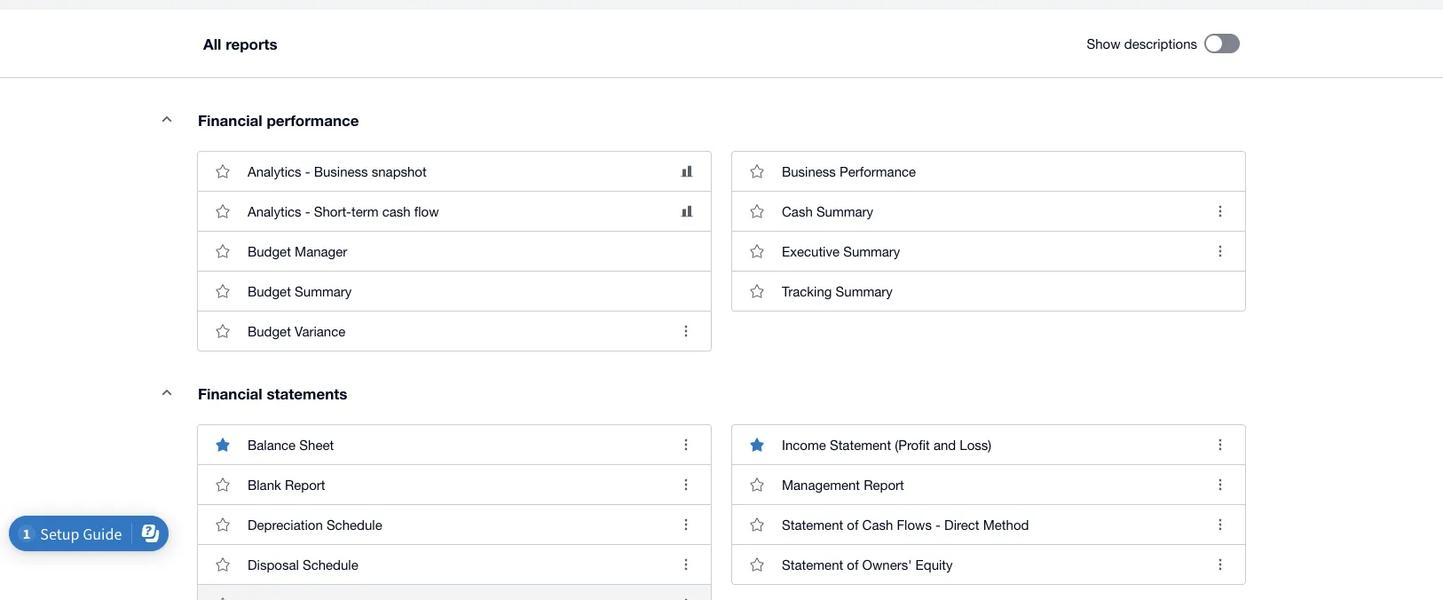 Task type: vqa. For each thing, say whether or not it's contained in the screenshot.
More Options image related to Budget Variance
yes



Task type: locate. For each thing, give the bounding box(es) containing it.
favorite image inside executive summary "link"
[[740, 233, 775, 269]]

remove favorite image left income
[[740, 427, 775, 463]]

statement
[[830, 437, 891, 452], [782, 517, 844, 532], [782, 557, 844, 572]]

1 report from the left
[[285, 477, 325, 492]]

of down management report
[[847, 517, 859, 532]]

- right flows
[[936, 517, 941, 532]]

manager
[[295, 243, 347, 259]]

summary down executive summary at the top of page
[[836, 283, 893, 299]]

sheet
[[299, 437, 334, 452]]

favorite image inside budget manager link
[[205, 233, 241, 269]]

schedule
[[327, 517, 382, 532], [303, 557, 358, 572]]

favorite image inside budget variance link
[[205, 313, 241, 349]]

all
[[203, 35, 221, 52]]

1 horizontal spatial business
[[782, 163, 836, 179]]

of for owners'
[[847, 557, 859, 572]]

schedule for depreciation schedule
[[327, 517, 382, 532]]

1 vertical spatial of
[[847, 557, 859, 572]]

business up cash summary
[[782, 163, 836, 179]]

more options image inside balance sheet link
[[668, 427, 704, 463]]

blank report
[[248, 477, 325, 492]]

favorite image for statement of cash flows - direct method
[[740, 507, 775, 542]]

2 analytics from the top
[[248, 203, 301, 219]]

analytics - short-term cash flow
[[248, 203, 439, 219]]

summary
[[817, 203, 874, 219], [844, 243, 901, 259], [295, 283, 352, 299], [836, 283, 893, 299]]

analytics
[[248, 163, 301, 179], [248, 203, 301, 219]]

summary for executive summary
[[844, 243, 901, 259]]

analytics down the financial performance
[[248, 163, 301, 179]]

2 report from the left
[[864, 477, 904, 492]]

favorite image inside cash summary link
[[740, 194, 775, 229]]

direct
[[945, 517, 980, 532]]

and
[[934, 437, 956, 452]]

1 vertical spatial schedule
[[303, 557, 358, 572]]

budget for budget variance
[[248, 323, 291, 339]]

- left short-
[[305, 203, 310, 219]]

3 budget from the top
[[248, 323, 291, 339]]

more options image inside statement of cash flows - direct method link
[[1203, 507, 1238, 542]]

statement inside income statement (profit and loss) link
[[830, 437, 891, 452]]

favorite image inside the tracking summary link
[[740, 273, 775, 309]]

2 business from the left
[[782, 163, 836, 179]]

favorite image inside disposal schedule link
[[205, 547, 241, 582]]

report right blank
[[285, 477, 325, 492]]

- down the "performance"
[[305, 163, 310, 179]]

cash summary
[[782, 203, 874, 219]]

favorite image inside management report link
[[740, 467, 775, 502]]

2 vertical spatial more options image
[[1203, 547, 1238, 582]]

favorite image
[[740, 154, 775, 189], [205, 273, 241, 309], [205, 467, 241, 502], [740, 507, 775, 542], [740, 547, 775, 582], [205, 587, 241, 600]]

summary down the manager
[[295, 283, 352, 299]]

favorite image inside statement of cash flows - direct method link
[[740, 507, 775, 542]]

remove favorite image inside income statement (profit and loss) link
[[740, 427, 775, 463]]

budget summary link
[[198, 271, 711, 311]]

reports
[[226, 35, 278, 52]]

1 horizontal spatial remove favorite image
[[740, 427, 775, 463]]

more options image
[[1203, 233, 1238, 269], [668, 313, 704, 349], [1203, 427, 1238, 463], [668, 467, 704, 502], [1203, 467, 1238, 502], [668, 507, 704, 542], [1203, 507, 1238, 542], [668, 547, 704, 582], [668, 587, 704, 600]]

more options image for blank report
[[668, 467, 704, 502]]

favorite image inside statement of owners' equity link
[[740, 547, 775, 582]]

0 vertical spatial schedule
[[327, 517, 382, 532]]

budget
[[248, 243, 291, 259], [248, 283, 291, 299], [248, 323, 291, 339]]

of
[[847, 517, 859, 532], [847, 557, 859, 572]]

favorite image for analytics - business snapshot
[[205, 154, 241, 189]]

favorite image for cash summary
[[740, 194, 775, 229]]

1 of from the top
[[847, 517, 859, 532]]

schedule down depreciation schedule
[[303, 557, 358, 572]]

0 horizontal spatial cash
[[782, 203, 813, 219]]

schedule inside 'depreciation schedule' 'link'
[[327, 517, 382, 532]]

tracking
[[782, 283, 832, 299]]

favorite image for tracking summary
[[740, 273, 775, 309]]

report down income statement (profit and loss)
[[864, 477, 904, 492]]

disposal
[[248, 557, 299, 572]]

more options image inside cash summary link
[[1203, 194, 1238, 229]]

statement for owners'
[[782, 557, 844, 572]]

schedule inside disposal schedule link
[[303, 557, 358, 572]]

0 horizontal spatial remove favorite image
[[205, 427, 241, 463]]

favorite image for depreciation schedule
[[205, 507, 241, 542]]

statement inside statement of cash flows - direct method link
[[782, 517, 844, 532]]

2 budget from the top
[[248, 283, 291, 299]]

1 vertical spatial -
[[305, 203, 310, 219]]

- for short-
[[305, 203, 310, 219]]

summary for budget summary
[[295, 283, 352, 299]]

report for blank report
[[285, 477, 325, 492]]

1 vertical spatial more options image
[[668, 427, 704, 463]]

more options image for budget variance
[[668, 313, 704, 349]]

0 vertical spatial of
[[847, 517, 859, 532]]

more options image inside income statement (profit and loss) link
[[1203, 427, 1238, 463]]

of left owners'
[[847, 557, 859, 572]]

- for business
[[305, 163, 310, 179]]

2 of from the top
[[847, 557, 859, 572]]

0 horizontal spatial report
[[285, 477, 325, 492]]

1 analytics from the top
[[248, 163, 301, 179]]

2 vertical spatial statement
[[782, 557, 844, 572]]

1 vertical spatial analytics
[[248, 203, 301, 219]]

0 horizontal spatial business
[[314, 163, 368, 179]]

1 horizontal spatial cash
[[863, 517, 893, 532]]

0 vertical spatial financial
[[198, 111, 262, 129]]

1 vertical spatial budget
[[248, 283, 291, 299]]

1 financial from the top
[[198, 111, 262, 129]]

depreciation schedule
[[248, 517, 382, 532]]

income
[[782, 437, 826, 452]]

analytics for analytics - short-term cash flow
[[248, 203, 301, 219]]

business up the analytics - short-term cash flow
[[314, 163, 368, 179]]

summary for tracking summary
[[836, 283, 893, 299]]

budget for budget manager
[[248, 243, 291, 259]]

cash
[[782, 203, 813, 219], [863, 517, 893, 532]]

statement left owners'
[[782, 557, 844, 572]]

performance
[[267, 111, 359, 129]]

more options image
[[1203, 194, 1238, 229], [668, 427, 704, 463], [1203, 547, 1238, 582]]

budget for budget summary
[[248, 283, 291, 299]]

2 remove favorite image from the left
[[740, 427, 775, 463]]

remove favorite image for income statement (profit and loss)
[[740, 427, 775, 463]]

budget up budget summary
[[248, 243, 291, 259]]

1 remove favorite image from the left
[[205, 427, 241, 463]]

0 vertical spatial -
[[305, 163, 310, 179]]

flows
[[897, 517, 932, 532]]

more options image for balance sheet
[[668, 427, 704, 463]]

favorite image inside "budget summary" link
[[205, 273, 241, 309]]

1 budget from the top
[[248, 243, 291, 259]]

tracking summary link
[[732, 271, 1246, 311]]

business performance link
[[732, 152, 1246, 191]]

financial right expand report group icon
[[198, 384, 262, 402]]

summary up executive summary at the top of page
[[817, 203, 874, 219]]

1 vertical spatial statement
[[782, 517, 844, 532]]

business
[[314, 163, 368, 179], [782, 163, 836, 179]]

more options image for statement of owners' equity
[[1203, 547, 1238, 582]]

-
[[305, 163, 310, 179], [305, 203, 310, 219], [936, 517, 941, 532]]

blank
[[248, 477, 281, 492]]

1 horizontal spatial report
[[864, 477, 904, 492]]

favorite image for budget variance
[[205, 313, 241, 349]]

favorite image inside business performance 'link'
[[740, 154, 775, 189]]

budget summary
[[248, 283, 352, 299]]

remove favorite image
[[205, 427, 241, 463], [740, 427, 775, 463]]

statement down 'management'
[[782, 517, 844, 532]]

statement of owners' equity
[[782, 557, 953, 572]]

analytics for analytics - business snapshot
[[248, 163, 301, 179]]

summary inside "link"
[[844, 243, 901, 259]]

budget down budget summary
[[248, 323, 291, 339]]

short-
[[314, 203, 352, 219]]

statement inside statement of owners' equity link
[[782, 557, 844, 572]]

balance sheet
[[248, 437, 334, 452]]

more options image inside blank report link
[[668, 467, 704, 502]]

more information about analytics - business snapshot image
[[681, 166, 693, 177]]

statement up management report
[[830, 437, 891, 452]]

cash left flows
[[863, 517, 893, 532]]

variance
[[295, 323, 346, 339]]

0 vertical spatial cash
[[782, 203, 813, 219]]

summary up tracking summary
[[844, 243, 901, 259]]

2 financial from the top
[[198, 384, 262, 402]]

cash up executive
[[782, 203, 813, 219]]

favorite image for statement of owners' equity
[[740, 547, 775, 582]]

equity
[[916, 557, 953, 572]]

budget up "budget variance"
[[248, 283, 291, 299]]

cash
[[382, 203, 411, 219]]

tracking summary
[[782, 283, 893, 299]]

favorite image for analytics - short-term cash flow
[[205, 194, 241, 229]]

0 vertical spatial budget
[[248, 243, 291, 259]]

financial right expand report group image
[[198, 111, 262, 129]]

2 vertical spatial budget
[[248, 323, 291, 339]]

0 vertical spatial statement
[[830, 437, 891, 452]]

remove favorite image left balance
[[205, 427, 241, 463]]

0 vertical spatial analytics
[[248, 163, 301, 179]]

favorite image inside 'depreciation schedule' 'link'
[[205, 507, 241, 542]]

report
[[285, 477, 325, 492], [864, 477, 904, 492]]

0 vertical spatial more options image
[[1203, 194, 1238, 229]]

financial for financial performance
[[198, 111, 262, 129]]

statement of owners' equity link
[[732, 544, 1246, 584]]

favorite image
[[205, 154, 241, 189], [205, 194, 241, 229], [740, 194, 775, 229], [205, 233, 241, 269], [740, 233, 775, 269], [740, 273, 775, 309], [205, 313, 241, 349], [740, 467, 775, 502], [205, 507, 241, 542], [205, 547, 241, 582]]

financial
[[198, 111, 262, 129], [198, 384, 262, 402]]

1 vertical spatial financial
[[198, 384, 262, 402]]

snapshot
[[372, 163, 427, 179]]

analytics up "budget manager"
[[248, 203, 301, 219]]

executive summary link
[[732, 231, 1246, 271]]

schedule up disposal schedule
[[327, 517, 382, 532]]

favorite image inside blank report link
[[205, 467, 241, 502]]



Task type: describe. For each thing, give the bounding box(es) containing it.
(profit
[[895, 437, 930, 452]]

financial statements
[[198, 384, 347, 402]]

favorite image for disposal schedule
[[205, 547, 241, 582]]

financial performance
[[198, 111, 359, 129]]

statement of cash flows - direct method
[[782, 517, 1029, 532]]

depreciation
[[248, 517, 323, 532]]

blank report link
[[198, 464, 711, 504]]

favorite image for executive summary
[[740, 233, 775, 269]]

expand report group image
[[149, 375, 185, 410]]

management report
[[782, 477, 904, 492]]

budget manager
[[248, 243, 347, 259]]

business inside 'link'
[[782, 163, 836, 179]]

owners'
[[863, 557, 912, 572]]

of for cash
[[847, 517, 859, 532]]

business performance
[[782, 163, 916, 179]]

balance
[[248, 437, 296, 452]]

analytics - business snapshot
[[248, 163, 427, 179]]

management
[[782, 477, 860, 492]]

favorite image for business performance
[[740, 154, 775, 189]]

more options image for statement of cash flows - direct method
[[1203, 507, 1238, 542]]

budget variance link
[[198, 311, 711, 351]]

expand report group image
[[149, 101, 185, 137]]

flow
[[414, 203, 439, 219]]

1 business from the left
[[314, 163, 368, 179]]

favorite image for budget manager
[[205, 233, 241, 269]]

more options image for income statement (profit and loss)
[[1203, 427, 1238, 463]]

more options image for management report
[[1203, 467, 1238, 502]]

loss)
[[960, 437, 992, 452]]

balance sheet link
[[198, 425, 711, 464]]

more information about analytics - short-term cash flow image
[[681, 206, 693, 217]]

management report link
[[732, 464, 1246, 504]]

cash summary link
[[732, 191, 1246, 231]]

more options image for executive summary
[[1203, 233, 1238, 269]]

depreciation schedule link
[[198, 504, 711, 544]]

1 vertical spatial cash
[[863, 517, 893, 532]]

more options image for depreciation schedule
[[668, 507, 704, 542]]

more options image for cash summary
[[1203, 194, 1238, 229]]

executive summary
[[782, 243, 901, 259]]

statements
[[267, 384, 347, 402]]

income statement (profit and loss)
[[782, 437, 992, 452]]

all reports
[[203, 35, 278, 52]]

schedule for disposal schedule
[[303, 557, 358, 572]]

remove favorite image for balance sheet
[[205, 427, 241, 463]]

2 vertical spatial -
[[936, 517, 941, 532]]

favorite image for budget summary
[[205, 273, 241, 309]]

statement of cash flows - direct method link
[[732, 504, 1246, 544]]

favorite image for management report
[[740, 467, 775, 502]]

favorite image for blank report
[[205, 467, 241, 502]]

performance
[[840, 163, 916, 179]]

budget variance
[[248, 323, 346, 339]]

financial for financial statements
[[198, 384, 262, 402]]

summary for cash summary
[[817, 203, 874, 219]]

more options image for disposal schedule
[[668, 547, 704, 582]]

disposal schedule link
[[198, 544, 711, 584]]

method
[[983, 517, 1029, 532]]

descriptions
[[1125, 36, 1198, 51]]

disposal schedule
[[248, 557, 358, 572]]

show descriptions
[[1087, 36, 1198, 51]]

term
[[352, 203, 379, 219]]

executive
[[782, 243, 840, 259]]

income statement (profit and loss) link
[[732, 425, 1246, 464]]

statement for cash
[[782, 517, 844, 532]]

show
[[1087, 36, 1121, 51]]

budget manager link
[[198, 231, 711, 271]]

report for management report
[[864, 477, 904, 492]]



